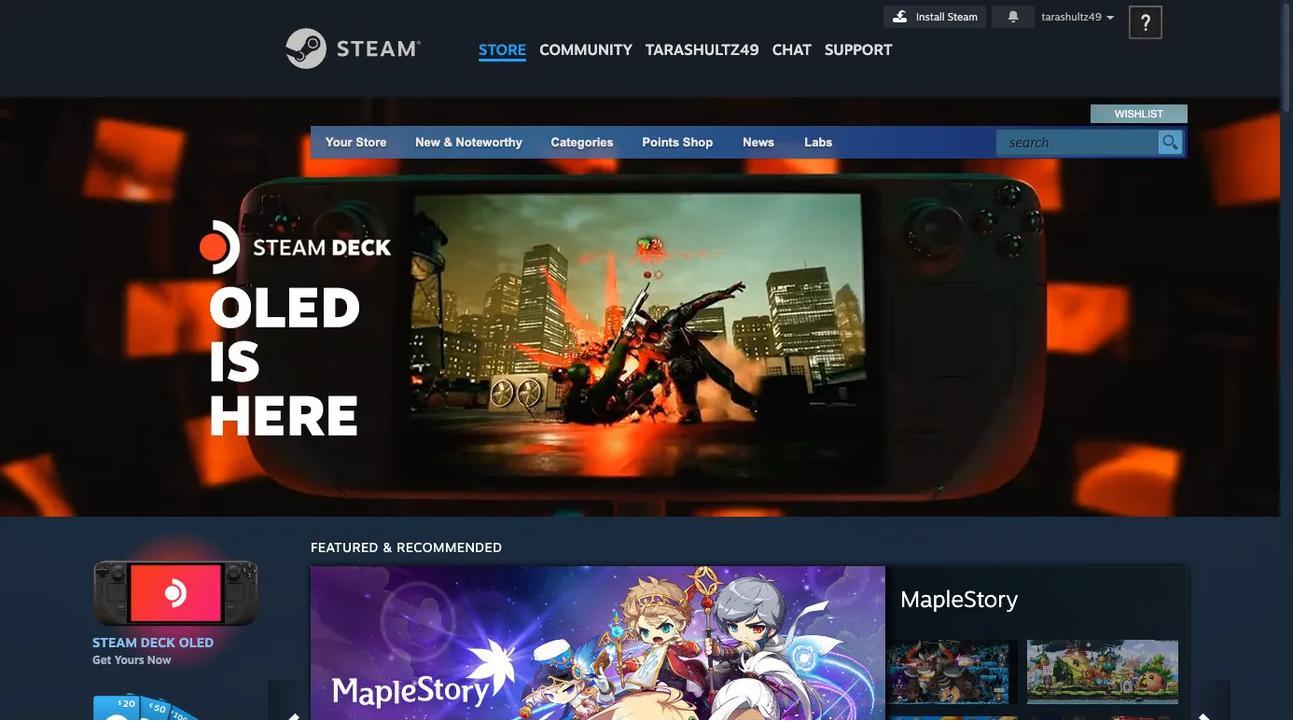 Task type: vqa. For each thing, say whether or not it's contained in the screenshot.
nour: on the bottom of the page
no



Task type: describe. For each thing, give the bounding box(es) containing it.
steam deck oled
[[92, 634, 214, 650]]

support
[[825, 40, 893, 59]]

0 vertical spatial tarashultz49
[[1042, 10, 1102, 23]]

store
[[479, 40, 527, 59]]

deck
[[141, 634, 175, 650]]

categories
[[551, 135, 614, 149]]

shop
[[683, 135, 713, 149]]

support link
[[818, 0, 899, 63]]

new & noteworthy
[[415, 135, 523, 149]]

points
[[642, 135, 680, 149]]

labs link
[[790, 126, 848, 159]]

chat
[[773, 40, 812, 59]]

new & noteworthy link
[[415, 135, 523, 149]]

recommended
[[397, 539, 502, 555]]

noteworthy
[[456, 135, 523, 149]]

maplestory link
[[311, 567, 1188, 720]]

news link
[[728, 126, 790, 159]]

get yours now
[[92, 653, 171, 667]]

search text field
[[1010, 131, 1154, 155]]

install steam link
[[884, 6, 987, 28]]

& for new
[[444, 135, 453, 149]]

0 vertical spatial steam
[[948, 10, 978, 23]]



Task type: locate. For each thing, give the bounding box(es) containing it.
maplestory
[[901, 585, 1019, 613]]

your
[[326, 135, 352, 149]]

news
[[743, 135, 775, 149]]

featured & recommended
[[311, 539, 502, 555]]

1 vertical spatial tarashultz49
[[646, 40, 759, 59]]

install
[[917, 10, 945, 23]]

featured
[[311, 539, 379, 555]]

tarashultz49
[[1042, 10, 1102, 23], [646, 40, 759, 59]]

get
[[92, 653, 111, 667]]

categories link
[[551, 135, 614, 149]]

wishlist link
[[1092, 105, 1187, 123]]

0 vertical spatial &
[[444, 135, 453, 149]]

tarashultz49 link
[[639, 0, 766, 68]]

points shop link
[[628, 126, 728, 159]]

new
[[415, 135, 440, 149]]

store link
[[472, 0, 533, 68]]

community link
[[533, 0, 639, 68]]

now
[[147, 653, 171, 667]]

oled
[[179, 634, 214, 650]]

steam
[[948, 10, 978, 23], [92, 634, 137, 650]]

your store link
[[326, 135, 387, 149]]

1 horizontal spatial steam
[[948, 10, 978, 23]]

your store
[[326, 135, 387, 149]]

steam up get
[[92, 634, 137, 650]]

wishlist
[[1115, 108, 1164, 119]]

1 vertical spatial &
[[383, 539, 393, 555]]

0 horizontal spatial steam
[[92, 634, 137, 650]]

1 horizontal spatial &
[[444, 135, 453, 149]]

labs
[[805, 135, 833, 149]]

& right new
[[444, 135, 453, 149]]

1 horizontal spatial tarashultz49
[[1042, 10, 1102, 23]]

&
[[444, 135, 453, 149], [383, 539, 393, 555]]

1 vertical spatial steam
[[92, 634, 137, 650]]

yours
[[114, 653, 144, 667]]

steam right install
[[948, 10, 978, 23]]

0 horizontal spatial tarashultz49
[[646, 40, 759, 59]]

install steam
[[917, 10, 978, 23]]

points shop
[[642, 135, 713, 149]]

community
[[540, 40, 633, 59]]

& right featured
[[383, 539, 393, 555]]

store
[[356, 135, 387, 149]]

chat link
[[766, 0, 818, 63]]

0 horizontal spatial &
[[383, 539, 393, 555]]

& for featured
[[383, 539, 393, 555]]



